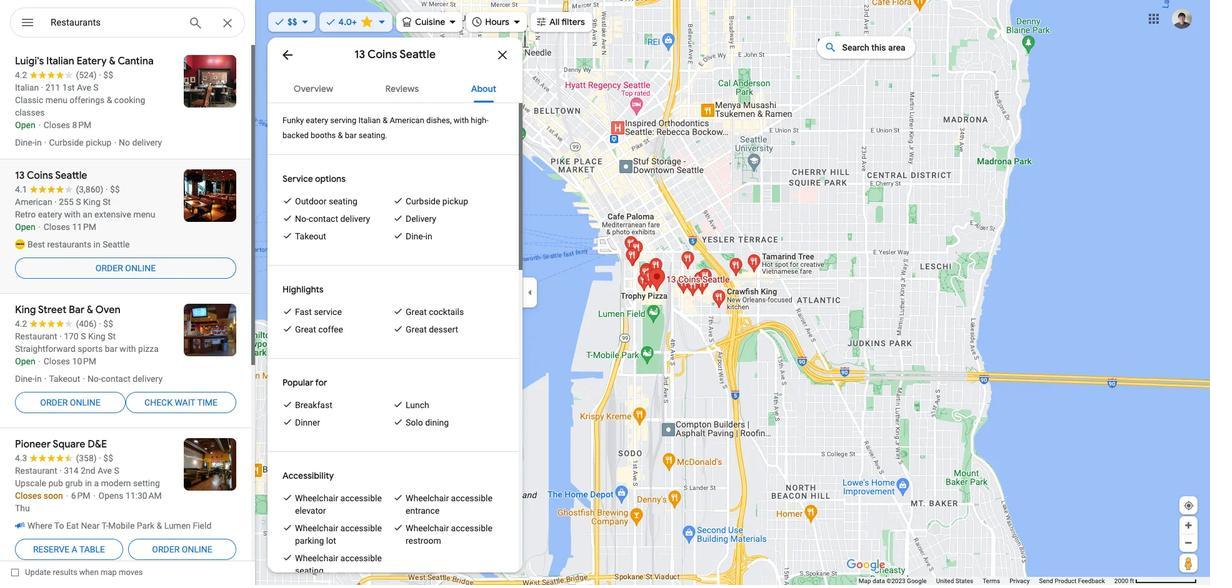 Task type: locate. For each thing, give the bounding box(es) containing it.
results
[[53, 568, 77, 577]]

accessible inside wheelchair accessible seating
[[341, 553, 382, 563]]

booths
[[311, 131, 336, 140]]

update
[[25, 568, 51, 577]]

2 vertical spatial order
[[152, 545, 180, 555]]

4.0+ button
[[319, 8, 393, 36]]

italian
[[359, 116, 381, 125]]

great up great dessert at the left of page
[[406, 307, 427, 317]]

popular for lunch element
[[406, 399, 429, 412]]

elevator
[[295, 506, 326, 516]]

order online
[[96, 263, 156, 273], [40, 398, 100, 408], [152, 545, 212, 555]]

curbside
[[406, 196, 441, 206]]

google maps element
[[0, 0, 1211, 585]]

great down great cocktails
[[406, 325, 427, 335]]

serves great coffee element
[[295, 323, 343, 336]]

overview
[[294, 83, 333, 94]]

when
[[79, 568, 99, 577]]

accessible
[[341, 493, 382, 503], [451, 493, 493, 503], [341, 523, 382, 533], [451, 523, 493, 533], [341, 553, 382, 563]]

wheelchair down parking
[[295, 553, 338, 563]]

tab list inside google maps element
[[268, 73, 523, 103]]

contact
[[309, 214, 338, 224]]

send product feedback
[[1040, 578, 1106, 585]]

ft
[[1131, 578, 1135, 585]]

has wheelchair accessible elevator element
[[295, 492, 393, 517]]

send product feedback button
[[1040, 577, 1106, 585]]

has wheelchair accessible parking lot element
[[295, 522, 393, 547]]

good for solo dining element
[[406, 417, 449, 429]]

Update results when map moves checkbox
[[11, 565, 143, 580]]

& right italian
[[383, 116, 388, 125]]

collapse side panel image
[[523, 286, 537, 300]]

wheelchair
[[295, 493, 338, 503], [406, 493, 449, 503], [295, 523, 338, 533], [406, 523, 449, 533], [295, 553, 338, 563]]

accessible inside wheelchair accessible entrance
[[451, 493, 493, 503]]

1 vertical spatial order online link
[[15, 388, 126, 418]]

wheelchair up entrance
[[406, 493, 449, 503]]

great inside "element"
[[406, 307, 427, 317]]

lot
[[326, 536, 336, 546]]

has no-contact delivery element
[[295, 213, 370, 225]]

privacy
[[1010, 578, 1030, 585]]

accessible for wheelchair accessible elevator
[[341, 493, 382, 503]]

check
[[144, 398, 173, 408]]

wheelchair inside wheelchair accessible seating
[[295, 553, 338, 563]]

results for restaurants feed
[[0, 45, 255, 575]]

has outdoor seating element
[[295, 195, 358, 208]]

0 vertical spatial seating
[[329, 196, 358, 206]]

great
[[406, 307, 427, 317], [295, 325, 316, 335], [406, 325, 427, 335]]

service options
[[283, 173, 346, 184]]

all
[[550, 16, 560, 28]]

united
[[937, 578, 955, 585]]

0 vertical spatial order online link
[[15, 253, 236, 283]]

offers takeout element
[[295, 230, 326, 243]]

2000
[[1115, 578, 1129, 585]]

area
[[889, 43, 906, 53]]

wheelchair up the elevator
[[295, 493, 338, 503]]

None field
[[51, 15, 178, 30]]

dining
[[425, 418, 449, 428]]

2 vertical spatial online
[[182, 545, 212, 555]]

1 horizontal spatial order
[[96, 263, 123, 273]]

seating
[[329, 196, 358, 206], [295, 566, 324, 576]]

has wheelchair accessible entrance element
[[406, 492, 504, 517]]

accessible down has wheelchair accessible elevator element at the bottom of the page
[[341, 523, 382, 533]]

filters
[[562, 16, 585, 28]]

dinner
[[295, 418, 320, 428]]

wheelchair for restroom
[[406, 523, 449, 533]]

seattle
[[400, 48, 436, 62]]

1 horizontal spatial seating
[[329, 196, 358, 206]]

0 horizontal spatial &
[[338, 131, 343, 140]]

accessible for wheelchair accessible parking lot
[[341, 523, 382, 533]]

tab list containing overview
[[268, 73, 523, 103]]

parking
[[295, 536, 324, 546]]

accessible for wheelchair accessible seating
[[341, 553, 382, 563]]

great for great coffee
[[295, 325, 316, 335]]

wheelchair accessible seating
[[295, 553, 382, 576]]

accessible up has wheelchair accessible parking lot element
[[341, 493, 382, 503]]

about button
[[461, 73, 507, 103]]

no-contact delivery
[[295, 214, 370, 224]]

funky eatery serving italian & american dishes, with high- backed booths & bar seating.
[[283, 116, 489, 140]]

footer
[[859, 577, 1115, 585]]

accessible up has wheelchair accessible restroom element
[[451, 493, 493, 503]]

show your location image
[[1184, 500, 1195, 512]]

accessible inside wheelchair accessible restroom
[[451, 523, 493, 533]]

lunch
[[406, 400, 429, 410]]

seating down parking
[[295, 566, 324, 576]]

0 vertical spatial order
[[96, 263, 123, 273]]

& left bar
[[338, 131, 343, 140]]

a
[[72, 545, 77, 555]]

1 horizontal spatial &
[[383, 116, 388, 125]]

none field inside restaurants field
[[51, 15, 178, 30]]

1 vertical spatial order
[[40, 398, 68, 408]]

google account: nolan park  
(nolan.park@adept.ai) image
[[1173, 9, 1193, 29]]

©2023
[[887, 578, 906, 585]]

great cocktails
[[406, 307, 464, 317]]

great inside 'element'
[[406, 325, 427, 335]]

1 vertical spatial seating
[[295, 566, 324, 576]]

hours
[[486, 16, 510, 28]]

feedback
[[1079, 578, 1106, 585]]

has fast service element
[[295, 306, 342, 318]]

data
[[873, 578, 885, 585]]

0 horizontal spatial online
[[70, 398, 100, 408]]

reserve
[[33, 545, 69, 555]]

1 horizontal spatial online
[[125, 263, 156, 273]]

seating up no-contact delivery at the top left
[[329, 196, 358, 206]]

tab list
[[268, 73, 523, 103]]

wheelchair inside wheelchair accessible parking lot
[[295, 523, 338, 533]]

high-
[[471, 116, 489, 125]]

2 horizontal spatial order
[[152, 545, 180, 555]]

no-
[[295, 214, 309, 224]]

0 vertical spatial order online
[[96, 263, 156, 273]]

send
[[1040, 578, 1054, 585]]

wheelchair up parking
[[295, 523, 338, 533]]

great down fast
[[295, 325, 316, 335]]

about 13 coins seattle region
[[268, 103, 523, 585]]

accessible inside wheelchair accessible elevator
[[341, 493, 382, 503]]

update results when map moves
[[25, 568, 143, 577]]

terms button
[[983, 577, 1001, 585]]

13 coins seattle main content
[[268, 38, 523, 585]]

serves great cocktails element
[[406, 306, 464, 318]]

Restaurants field
[[10, 8, 245, 38]]

outdoor
[[295, 196, 327, 206]]

0 vertical spatial online
[[125, 263, 156, 273]]

search
[[843, 43, 870, 53]]

accessible down has wheelchair accessible entrance element
[[451, 523, 493, 533]]

search this area
[[843, 43, 906, 53]]

cocktails
[[429, 307, 464, 317]]

wheelchair inside wheelchair accessible elevator
[[295, 493, 338, 503]]

&
[[383, 116, 388, 125], [338, 131, 343, 140]]

$$ button
[[268, 8, 316, 36]]

states
[[956, 578, 974, 585]]

reviews button
[[376, 73, 429, 103]]

backed
[[283, 131, 309, 140]]

moves
[[119, 568, 143, 577]]

wheelchair inside wheelchair accessible restroom
[[406, 523, 449, 533]]

order online link
[[15, 253, 236, 283], [15, 388, 126, 418], [128, 535, 236, 565]]

solo
[[406, 418, 423, 428]]

accessible inside wheelchair accessible parking lot
[[341, 523, 382, 533]]

great for great dessert
[[406, 325, 427, 335]]

accessible down has wheelchair accessible parking lot element
[[341, 553, 382, 563]]

0 horizontal spatial seating
[[295, 566, 324, 576]]

wheelchair inside wheelchair accessible entrance
[[406, 493, 449, 503]]

order
[[96, 263, 123, 273], [40, 398, 68, 408], [152, 545, 180, 555]]

accessible for wheelchair accessible restroom
[[451, 523, 493, 533]]

1 vertical spatial &
[[338, 131, 343, 140]]

footer containing map data ©2023 google
[[859, 577, 1115, 585]]

0 horizontal spatial order
[[40, 398, 68, 408]]

wheelchair up restroom on the left bottom of page
[[406, 523, 449, 533]]



Task type: vqa. For each thing, say whether or not it's contained in the screenshot.
seating to the right
yes



Task type: describe. For each thing, give the bounding box(es) containing it.
seating inside "element"
[[329, 196, 358, 206]]

seating.
[[359, 131, 388, 140]]

great coffee
[[295, 325, 343, 335]]

wheelchair for parking
[[295, 523, 338, 533]]

offers delivery element
[[406, 213, 437, 225]]

coffee
[[318, 325, 343, 335]]

seating inside wheelchair accessible seating
[[295, 566, 324, 576]]

fast service
[[295, 307, 342, 317]]

fast
[[295, 307, 312, 317]]

cuisine button
[[397, 8, 463, 36]]

eatery
[[306, 116, 328, 125]]

dishes,
[[427, 116, 452, 125]]

great for great cocktails
[[406, 307, 427, 317]]

dine-in
[[406, 231, 433, 241]]

serves great dessert element
[[406, 323, 458, 336]]

delivery
[[340, 214, 370, 224]]

serving
[[330, 116, 357, 125]]

reserve a table link
[[15, 535, 123, 565]]

has wheelchair accessible restroom element
[[406, 522, 504, 547]]

zoom in image
[[1184, 521, 1194, 530]]

1 vertical spatial order online
[[40, 398, 100, 408]]

hours button
[[467, 8, 527, 36]]

show street view coverage image
[[1180, 554, 1198, 573]]

wheelchair accessible elevator
[[295, 493, 382, 516]]

check wait time
[[144, 398, 218, 408]]

overview button
[[284, 73, 343, 103]]

2 horizontal spatial online
[[182, 545, 212, 555]]

wheelchair accessible parking lot
[[295, 523, 382, 546]]

cuisine
[[415, 16, 445, 28]]

popular for breakfast element
[[295, 399, 333, 412]]

all filters button
[[531, 8, 593, 36]]

has wheelchair accessible seating element
[[295, 552, 393, 577]]

13 coins seattle
[[355, 48, 436, 62]]

privacy button
[[1010, 577, 1030, 585]]

 search field
[[10, 8, 245, 40]]

bar
[[345, 131, 357, 140]]

delivery
[[406, 214, 437, 224]]

serves dine-in element
[[406, 230, 433, 243]]

2 vertical spatial order online link
[[128, 535, 236, 565]]

2000 ft
[[1115, 578, 1135, 585]]

accessible for wheelchair accessible entrance
[[451, 493, 493, 503]]

united states button
[[937, 577, 974, 585]]

13
[[355, 48, 365, 62]]

2000 ft button
[[1115, 578, 1198, 585]]

curbside pickup
[[406, 196, 468, 206]]

funky
[[283, 116, 304, 125]]

reviews
[[386, 83, 419, 94]]

footer inside google maps element
[[859, 577, 1115, 585]]

product
[[1055, 578, 1077, 585]]

map
[[859, 578, 872, 585]]

popular for dinner element
[[295, 417, 320, 429]]

service
[[283, 173, 313, 184]]

this
[[872, 43, 887, 53]]

takeout
[[295, 231, 326, 241]]

4.0+
[[339, 16, 357, 28]]

all filters
[[550, 16, 585, 28]]

with
[[454, 116, 469, 125]]

wheelchair for seating
[[295, 553, 338, 563]]

check wait time link
[[126, 388, 236, 418]]

popular for
[[283, 377, 327, 388]]

options
[[315, 173, 346, 184]]

reserve a table
[[33, 545, 105, 555]]

search this area button
[[818, 36, 916, 59]]

wheelchair for elevator
[[295, 493, 338, 503]]

entrance
[[406, 506, 440, 516]]

zoom out image
[[1184, 538, 1194, 548]]

pickup
[[443, 196, 468, 206]]

breakfast
[[295, 400, 333, 410]]

solo dining
[[406, 418, 449, 428]]

0 vertical spatial &
[[383, 116, 388, 125]]

in
[[426, 231, 433, 241]]

map data ©2023 google
[[859, 578, 927, 585]]

american
[[390, 116, 425, 125]]

wheelchair accessible restroom
[[406, 523, 493, 546]]

map
[[101, 568, 117, 577]]

great dessert
[[406, 325, 458, 335]]

for
[[315, 377, 327, 388]]

service
[[314, 307, 342, 317]]


[[20, 14, 35, 31]]

1 vertical spatial online
[[70, 398, 100, 408]]

popular
[[283, 377, 314, 388]]

united states
[[937, 578, 974, 585]]

about
[[471, 83, 497, 94]]

terms
[[983, 578, 1001, 585]]

$$
[[288, 16, 297, 28]]

outdoor seating
[[295, 196, 358, 206]]

offers curbside pickup element
[[406, 195, 468, 208]]

coins
[[368, 48, 397, 62]]

2 vertical spatial order online
[[152, 545, 212, 555]]

wait
[[175, 398, 195, 408]]

wheelchair for entrance
[[406, 493, 449, 503]]

restroom
[[406, 536, 441, 546]]



